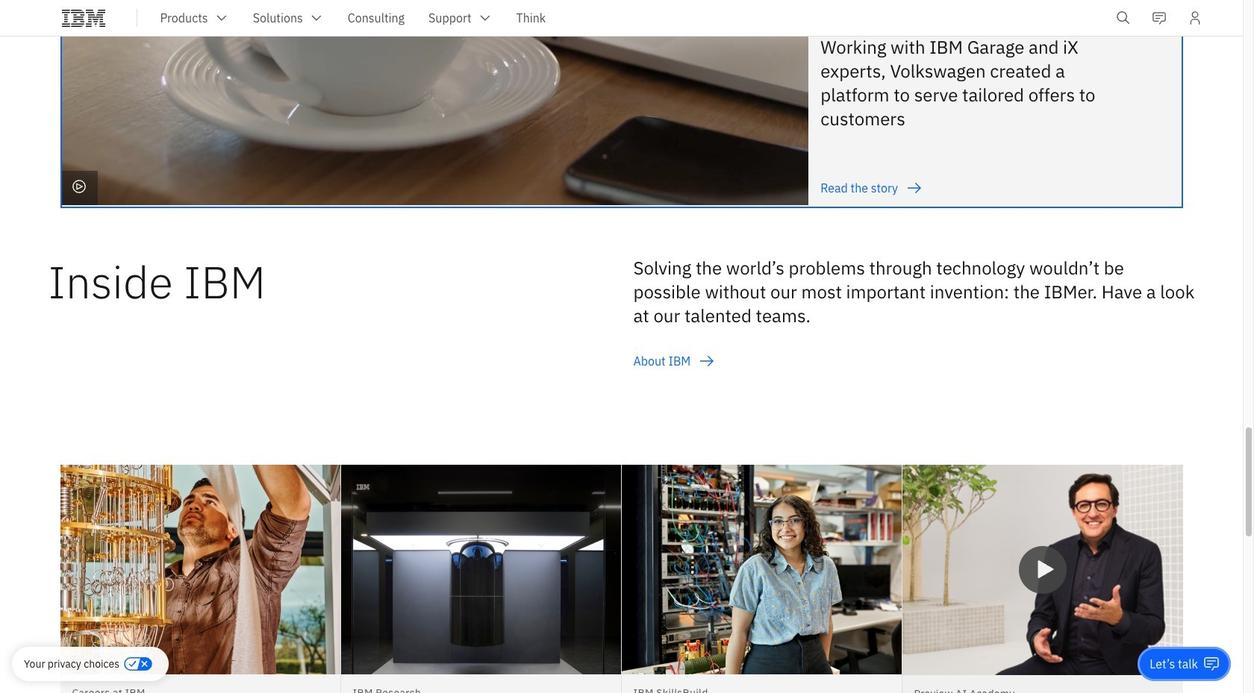 Task type: describe. For each thing, give the bounding box(es) containing it.
let's talk element
[[1151, 657, 1199, 673]]

your privacy choices element
[[24, 657, 119, 673]]



